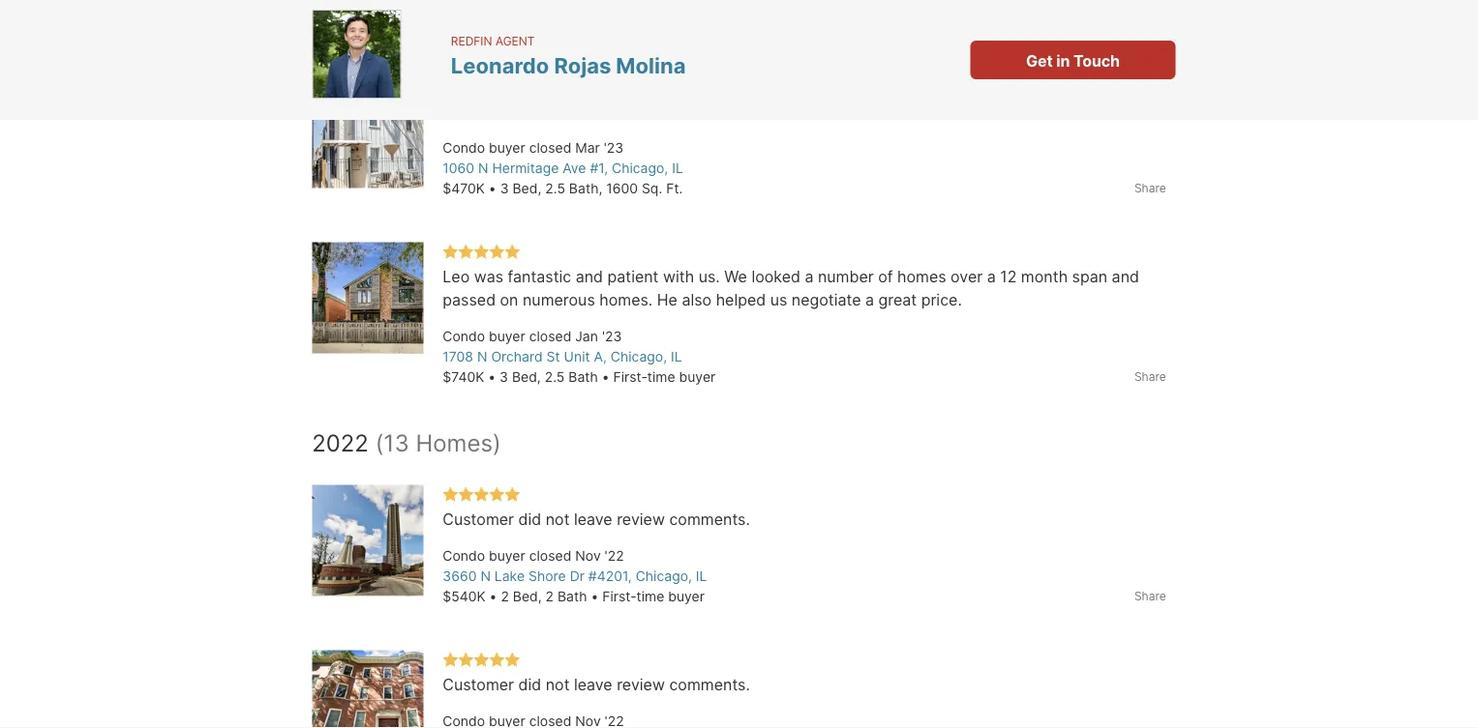 Task type: locate. For each thing, give the bounding box(es) containing it.
bath down the 3660 n lake shore dr #4201, chicago, il link
[[558, 589, 587, 606]]

• down '#4201,'
[[591, 589, 599, 606]]

1 3 from the top
[[500, 181, 509, 197]]

orchard
[[491, 349, 543, 365]]

a up negotiate
[[805, 268, 814, 287]]

1 review from the top
[[617, 102, 665, 121]]

nov
[[575, 548, 601, 565]]

1071
[[601, 15, 630, 31]]

0 vertical spatial time
[[724, 15, 752, 31]]

of
[[878, 268, 893, 287]]

'23 up #1,
[[604, 140, 624, 156]]

leo
[[443, 268, 470, 287]]

2 2 from the left
[[546, 589, 554, 606]]

n inside condo buyer closed  nov '22 3660 n lake shore dr #4201, chicago, il $540k • 2 bed, 2 bath • first-time buyer
[[481, 569, 491, 585]]

buyer
[[756, 15, 792, 31], [489, 140, 525, 156], [489, 329, 525, 345], [679, 369, 716, 386], [489, 548, 525, 565], [668, 589, 705, 606]]

3 closed from the top
[[529, 548, 571, 565]]

chicago, inside condo buyer closed  nov '22 3660 n lake shore dr #4201, chicago, il $540k • 2 bed, 2 bath • first-time buyer
[[636, 569, 692, 585]]

closed up st
[[529, 329, 571, 345]]

2.5 down 1060 n hermitage ave #1, chicago, il link
[[545, 181, 565, 197]]

3 inside condo buyer closed  jan '23 1708 n orchard st unit a, chicago, il $740k • 3 bed, 2.5 bath • first-time buyer
[[500, 369, 508, 386]]

bath inside condo buyer closed  jan '23 1708 n orchard st unit a, chicago, il $740k • 3 bed, 2.5 bath • first-time buyer
[[569, 369, 598, 386]]

0 vertical spatial 2.5
[[545, 181, 565, 197]]

0 vertical spatial not
[[546, 102, 570, 121]]

1708 n orchard st unit a, chicago, il link
[[443, 349, 682, 365]]

0 vertical spatial rating 5.0 out of 5 element
[[443, 244, 520, 262]]

chicago, right '#4201,'
[[636, 569, 692, 585]]

1 horizontal spatial a
[[865, 291, 874, 310]]

closed up 1060 n hermitage ave #1, chicago, il link
[[529, 140, 571, 156]]

bed, inside condo buyer closed  nov '22 3660 n lake shore dr #4201, chicago, il $540k • 2 bed, 2 bath • first-time buyer
[[513, 589, 542, 606]]

rating 5.0 out of 5 element down the $540k
[[443, 652, 520, 670]]

0 vertical spatial ft.
[[658, 15, 675, 31]]

share link for condo buyer closed  mar '23 1060 n hermitage ave #1, chicago, il $470k • 3 bed, 2.5 bath, 1600 sq. ft.
[[1134, 180, 1166, 197]]

condo up 1708
[[443, 329, 485, 345]]

sq. inside condo buyer closed  mar '23 1060 n hermitage ave #1, chicago, il $470k • 3 bed, 2.5 bath, 1600 sq. ft.
[[642, 181, 662, 197]]

'23 up 'a,'
[[602, 329, 622, 345]]

us
[[770, 291, 787, 310]]

time inside condo buyer closed  jan '23 1708 n orchard st unit a, chicago, il $740k • 3 bed, 2.5 bath • first-time buyer
[[648, 369, 675, 386]]

sq.
[[634, 15, 654, 31], [642, 181, 662, 197]]

buyer inside condo buyer closed  mar '23 1060 n hermitage ave #1, chicago, il $470k • 3 bed, 2.5 bath, 1600 sq. ft.
[[489, 140, 525, 156]]

first- right 1071 at top left
[[690, 15, 724, 31]]

2 vertical spatial rating 5.0 out of 5 element
[[443, 652, 520, 670]]

0 vertical spatial first-
[[690, 15, 724, 31]]

1060 n hermitage ave #1, chicago, il link
[[443, 160, 683, 177]]

1 vertical spatial did
[[518, 511, 541, 530]]

bed, down lake
[[513, 589, 542, 606]]

condo for 1060
[[443, 140, 485, 156]]

first-
[[690, 15, 724, 31], [613, 369, 648, 386], [602, 589, 637, 606]]

2 vertical spatial share
[[1134, 590, 1166, 604]]

'23 inside condo buyer closed  mar '23 1060 n hermitage ave #1, chicago, il $470k • 3 bed, 2.5 bath, 1600 sq. ft.
[[604, 140, 624, 156]]

il
[[672, 160, 683, 177], [671, 349, 682, 365], [696, 569, 707, 585]]

and right span
[[1112, 268, 1139, 287]]

1 vertical spatial chicago,
[[611, 349, 667, 365]]

1 vertical spatial condo
[[443, 329, 485, 345]]

2 vertical spatial condo
[[443, 548, 485, 565]]

1 vertical spatial bath,
[[569, 181, 602, 197]]

ft.
[[658, 15, 675, 31], [666, 181, 683, 197]]

2 vertical spatial did
[[518, 676, 541, 695]]

0 vertical spatial review
[[617, 102, 665, 121]]

2 down lake
[[501, 589, 509, 606]]

agent
[[496, 34, 535, 48]]

1 vertical spatial review
[[617, 511, 665, 530]]

0 vertical spatial '23
[[604, 140, 624, 156]]

1 customer did not leave review comments. from the top
[[443, 102, 750, 121]]

comments. for condo buyer closed  nov '22 3660 n lake shore dr #4201, chicago, il $540k • 2 bed, 2 bath • first-time buyer
[[669, 511, 750, 530]]

bath
[[569, 369, 598, 386], [558, 589, 587, 606]]

0 vertical spatial condo
[[443, 140, 485, 156]]

first- down '#4201,'
[[602, 589, 637, 606]]

review for '23
[[617, 102, 665, 121]]

1 closed from the top
[[529, 140, 571, 156]]

1 vertical spatial share
[[1134, 370, 1166, 384]]

0 horizontal spatial a
[[805, 268, 814, 287]]

2 condo from the top
[[443, 329, 485, 345]]

1 share link from the top
[[1134, 180, 1166, 197]]

2 customer did not leave review comments. from the top
[[443, 511, 750, 530]]

share link for condo buyer closed  jan '23 1708 n orchard st unit a, chicago, il $740k • 3 bed, 2.5 bath • first-time buyer
[[1134, 368, 1166, 386]]

share
[[1134, 181, 1166, 195], [1134, 370, 1166, 384], [1134, 590, 1166, 604]]

leo was fantastic and patient with us. we looked a number of homes over a 12 month span and passed on numerous homes. he also helped us negotiate a great price.
[[443, 268, 1144, 310]]

condo up 3660
[[443, 548, 485, 565]]

time
[[724, 15, 752, 31], [648, 369, 675, 386], [637, 589, 664, 606]]

il down he
[[671, 349, 682, 365]]

1 vertical spatial 3
[[500, 369, 508, 386]]

closed for st
[[529, 329, 571, 345]]

customer
[[443, 102, 514, 121], [443, 511, 514, 530], [443, 676, 514, 695]]

condo inside condo buyer closed  nov '22 3660 n lake shore dr #4201, chicago, il $540k • 2 bed, 2 bath • first-time buyer
[[443, 548, 485, 565]]

il right '#4201,'
[[696, 569, 707, 585]]

1 vertical spatial ft.
[[666, 181, 683, 197]]

n for hermitage
[[478, 160, 488, 177]]

2.5 inside condo buyer closed  jan '23 1708 n orchard st unit a, chicago, il $740k • 3 bed, 2.5 bath • first-time buyer
[[545, 369, 565, 386]]

sq. right 1071 at top left
[[634, 15, 654, 31]]

3 share from the top
[[1134, 590, 1166, 604]]

share for condo buyer closed  jan '23 1708 n orchard st unit a, chicago, il $740k • 3 bed, 2.5 bath • first-time buyer
[[1134, 370, 1166, 384]]

n right 1060
[[478, 160, 488, 177]]

2 vertical spatial first-
[[602, 589, 637, 606]]

negotiate
[[792, 291, 861, 310]]

1 leave from the top
[[574, 102, 612, 121]]

1 vertical spatial share link
[[1134, 368, 1166, 386]]

1 vertical spatial leave
[[574, 511, 612, 530]]

il inside condo buyer closed  nov '22 3660 n lake shore dr #4201, chicago, il $540k • 2 bed, 2 bath • first-time buyer
[[696, 569, 707, 585]]

2 did from the top
[[518, 511, 541, 530]]

2 share link from the top
[[1134, 368, 1166, 386]]

chicago,
[[612, 160, 668, 177], [611, 349, 667, 365], [636, 569, 692, 585]]

share for condo buyer closed  mar '23 1060 n hermitage ave #1, chicago, il $470k • 3 bed, 2.5 bath, 1600 sq. ft.
[[1134, 181, 1166, 195]]

2 vertical spatial time
[[637, 589, 664, 606]]

1 vertical spatial bath
[[558, 589, 587, 606]]

1 vertical spatial customer did not leave review comments.
[[443, 511, 750, 530]]

2
[[501, 589, 509, 606], [546, 589, 554, 606]]

bed,
[[510, 15, 539, 31], [513, 181, 541, 197], [512, 369, 541, 386], [513, 589, 542, 606]]

0 vertical spatial share
[[1134, 181, 1166, 195]]

bath for and
[[569, 369, 598, 386]]

comments.
[[669, 102, 750, 121], [669, 511, 750, 530], [669, 676, 750, 695]]

share link
[[1134, 180, 1166, 197], [1134, 368, 1166, 386], [1134, 588, 1166, 606]]

bed, down orchard
[[512, 369, 541, 386]]

2 3 from the top
[[500, 369, 508, 386]]

leave for mar
[[574, 102, 612, 121]]

a left 12
[[987, 268, 996, 287]]

2.5 down st
[[545, 369, 565, 386]]

1 vertical spatial not
[[546, 511, 570, 530]]

2 comments. from the top
[[669, 511, 750, 530]]

1600
[[606, 181, 638, 197]]

0 vertical spatial 3
[[500, 181, 509, 197]]

bath down unit
[[569, 369, 598, 386]]

2 share from the top
[[1134, 370, 1166, 384]]

condo for 3660
[[443, 548, 485, 565]]

molina
[[616, 52, 686, 78]]

1 vertical spatial il
[[671, 349, 682, 365]]

1 vertical spatial 2.5
[[545, 369, 565, 386]]

$540k
[[443, 589, 486, 606]]

condo inside condo buyer closed  mar '23 1060 n hermitage ave #1, chicago, il $470k • 3 bed, 2.5 bath, 1600 sq. ft.
[[443, 140, 485, 156]]

rating 5.0 out of 5 element up the was
[[443, 244, 520, 262]]

0 vertical spatial did
[[518, 102, 541, 121]]

3 condo from the top
[[443, 548, 485, 565]]

customer down leonardo
[[443, 102, 514, 121]]

2 vertical spatial comments.
[[669, 676, 750, 695]]

was
[[474, 268, 503, 287]]

2 rating 5.0 out of 5 element from the top
[[443, 487, 520, 505]]

2 leave from the top
[[574, 511, 612, 530]]

'23 for patient
[[602, 329, 622, 345]]

first- inside condo buyer closed  nov '22 3660 n lake shore dr #4201, chicago, il $540k • 2 bed, 2 bath • first-time buyer
[[602, 589, 637, 606]]

0 horizontal spatial and
[[576, 268, 603, 287]]

3660 n lake shore dr #4201, chicago, il link
[[443, 569, 707, 585]]

• left 1 in the left of the page
[[489, 15, 496, 31]]

on
[[500, 291, 518, 310]]

closed inside condo buyer closed  mar '23 1060 n hermitage ave #1, chicago, il $470k • 3 bed, 2.5 bath, 1600 sq. ft.
[[529, 140, 571, 156]]

condo
[[443, 140, 485, 156], [443, 329, 485, 345], [443, 548, 485, 565]]

condo up 1060
[[443, 140, 485, 156]]

first- down 1708 n orchard st unit a, chicago, il link
[[613, 369, 648, 386]]

$470k
[[443, 181, 485, 197]]

$525k • 1 bed, 1.5 bath, 1071 sq. ft. • first-time buyer
[[443, 15, 792, 31]]

bath,
[[564, 15, 598, 31], [569, 181, 602, 197]]

0 vertical spatial closed
[[529, 140, 571, 156]]

time inside condo buyer closed  nov '22 3660 n lake shore dr #4201, chicago, il $540k • 2 bed, 2 bath • first-time buyer
[[637, 589, 664, 606]]

did for closed  nov '22
[[518, 511, 541, 530]]

customer did not leave review comments.
[[443, 102, 750, 121], [443, 511, 750, 530], [443, 676, 750, 695]]

leave
[[574, 102, 612, 121], [574, 511, 612, 530], [574, 676, 612, 695]]

1 vertical spatial '23
[[602, 329, 622, 345]]

sq. right '1600'
[[642, 181, 662, 197]]

1 share from the top
[[1134, 181, 1166, 195]]

2 not from the top
[[546, 511, 570, 530]]

bed, down hermitage
[[513, 181, 541, 197]]

1 vertical spatial time
[[648, 369, 675, 386]]

helped
[[716, 291, 766, 310]]

rating 5.0 out of 5 element for condo buyer closed  jan '23 1708 n orchard st unit a, chicago, il $740k • 3 bed, 2.5 bath • first-time buyer
[[443, 244, 520, 262]]

'23 for review
[[604, 140, 624, 156]]

did
[[518, 102, 541, 121], [518, 511, 541, 530], [518, 676, 541, 695]]

1 comments. from the top
[[669, 102, 750, 121]]

review
[[617, 102, 665, 121], [617, 511, 665, 530], [617, 676, 665, 695]]

customer down the $540k
[[443, 676, 514, 695]]

3 down orchard
[[500, 369, 508, 386]]

first- for with
[[613, 369, 648, 386]]

closed inside condo buyer closed  nov '22 3660 n lake shore dr #4201, chicago, il $540k • 2 bed, 2 bath • first-time buyer
[[529, 548, 571, 565]]

0 vertical spatial share link
[[1134, 180, 1166, 197]]

2 review from the top
[[617, 511, 665, 530]]

a,
[[594, 349, 607, 365]]

1 vertical spatial sq.
[[642, 181, 662, 197]]

closed
[[529, 140, 571, 156], [529, 329, 571, 345], [529, 548, 571, 565]]

2 down the 'shore'
[[546, 589, 554, 606]]

1 vertical spatial comments.
[[669, 511, 750, 530]]

0 horizontal spatial 2
[[501, 589, 509, 606]]

condo inside condo buyer closed  jan '23 1708 n orchard st unit a, chicago, il $740k • 3 bed, 2.5 bath • first-time buyer
[[443, 329, 485, 345]]

2 vertical spatial n
[[481, 569, 491, 585]]

'22
[[605, 548, 624, 565]]

n inside condo buyer closed  mar '23 1060 n hermitage ave #1, chicago, il $470k • 3 bed, 2.5 bath, 1600 sq. ft.
[[478, 160, 488, 177]]

0 vertical spatial bath,
[[564, 15, 598, 31]]

hermitage
[[492, 160, 559, 177]]

a
[[805, 268, 814, 287], [987, 268, 996, 287], [865, 291, 874, 310]]

time for with
[[648, 369, 675, 386]]

chicago, up '1600'
[[612, 160, 668, 177]]

1 did from the top
[[518, 102, 541, 121]]

'23
[[604, 140, 624, 156], [602, 329, 622, 345]]

2 vertical spatial review
[[617, 676, 665, 695]]

over
[[951, 268, 983, 287]]

customer up 3660
[[443, 511, 514, 530]]

1 not from the top
[[546, 102, 570, 121]]

3 rating 5.0 out of 5 element from the top
[[443, 652, 520, 670]]

• up molina
[[679, 15, 686, 31]]

2 vertical spatial share link
[[1134, 588, 1166, 606]]

n right 1708
[[477, 349, 487, 365]]

with
[[663, 268, 694, 287]]

n inside condo buyer closed  jan '23 1708 n orchard st unit a, chicago, il $740k • 3 bed, 2.5 bath • first-time buyer
[[477, 349, 487, 365]]

1 rating 5.0 out of 5 element from the top
[[443, 244, 520, 262]]

1 vertical spatial rating 5.0 out of 5 element
[[443, 487, 520, 505]]

0 vertical spatial comments.
[[669, 102, 750, 121]]

0 vertical spatial il
[[672, 160, 683, 177]]

2 vertical spatial customer
[[443, 676, 514, 695]]

1 horizontal spatial and
[[1112, 268, 1139, 287]]

1 customer from the top
[[443, 102, 514, 121]]

not
[[546, 102, 570, 121], [546, 511, 570, 530], [546, 676, 570, 695]]

bath, right 1.5
[[564, 15, 598, 31]]

and
[[576, 268, 603, 287], [1112, 268, 1139, 287]]

1 horizontal spatial 2
[[546, 589, 554, 606]]

2 vertical spatial leave
[[574, 676, 612, 695]]

il right #1,
[[672, 160, 683, 177]]

2 vertical spatial closed
[[529, 548, 571, 565]]

il inside condo buyer closed  jan '23 1708 n orchard st unit a, chicago, il $740k • 3 bed, 2.5 bath • first-time buyer
[[671, 349, 682, 365]]

rating 5.0 out of 5 element
[[443, 244, 520, 262], [443, 487, 520, 505], [443, 652, 520, 670]]

not for nov
[[546, 511, 570, 530]]

chicago, right 'a,'
[[611, 349, 667, 365]]

1 vertical spatial customer
[[443, 511, 514, 530]]

3 share link from the top
[[1134, 588, 1166, 606]]

$740k
[[443, 369, 484, 386]]

2.5
[[545, 181, 565, 197], [545, 369, 565, 386]]

(13
[[375, 429, 409, 458]]

0 vertical spatial customer did not leave review comments.
[[443, 102, 750, 121]]

chicago, inside condo buyer closed  jan '23 1708 n orchard st unit a, chicago, il $740k • 3 bed, 2.5 bath • first-time buyer
[[611, 349, 667, 365]]

1 condo from the top
[[443, 140, 485, 156]]

0 vertical spatial chicago,
[[612, 160, 668, 177]]

2 vertical spatial il
[[696, 569, 707, 585]]

1 vertical spatial closed
[[529, 329, 571, 345]]

leave for nov
[[574, 511, 612, 530]]

n
[[478, 160, 488, 177], [477, 349, 487, 365], [481, 569, 491, 585]]

2 vertical spatial customer did not leave review comments.
[[443, 676, 750, 695]]

1 vertical spatial first-
[[613, 369, 648, 386]]

•
[[489, 15, 496, 31], [679, 15, 686, 31], [489, 181, 496, 197], [488, 369, 496, 386], [602, 369, 610, 386], [489, 589, 497, 606], [591, 589, 599, 606]]

2 customer from the top
[[443, 511, 514, 530]]

0 vertical spatial n
[[478, 160, 488, 177]]

2 vertical spatial chicago,
[[636, 569, 692, 585]]

redfin agent leonardo rojas molina
[[451, 34, 686, 78]]

3
[[500, 181, 509, 197], [500, 369, 508, 386]]

ft. right '1600'
[[666, 181, 683, 197]]

3 customer did not leave review comments. from the top
[[443, 676, 750, 695]]

2 vertical spatial not
[[546, 676, 570, 695]]

passed
[[443, 291, 496, 310]]

0 vertical spatial bath
[[569, 369, 598, 386]]

closed inside condo buyer closed  jan '23 1708 n orchard st unit a, chicago, il $740k • 3 bed, 2.5 bath • first-time buyer
[[529, 329, 571, 345]]

great
[[879, 291, 917, 310]]

0 vertical spatial leave
[[574, 102, 612, 121]]

1 vertical spatial n
[[477, 349, 487, 365]]

0 vertical spatial customer
[[443, 102, 514, 121]]

• right the $470k
[[489, 181, 496, 197]]

n left lake
[[481, 569, 491, 585]]

first- inside condo buyer closed  jan '23 1708 n orchard st unit a, chicago, il $740k • 3 bed, 2.5 bath • first-time buyer
[[613, 369, 648, 386]]

rating 5.0 out of 5 element down "homes)"
[[443, 487, 520, 505]]

month
[[1021, 268, 1068, 287]]

closed up the 'shore'
[[529, 548, 571, 565]]

2 closed from the top
[[529, 329, 571, 345]]

and up numerous
[[576, 268, 603, 287]]

3 down hermitage
[[500, 181, 509, 197]]

3 customer from the top
[[443, 676, 514, 695]]

'23 inside condo buyer closed  jan '23 1708 n orchard st unit a, chicago, il $740k • 3 bed, 2.5 bath • first-time buyer
[[602, 329, 622, 345]]

bath, down ave
[[569, 181, 602, 197]]

condo for 1708
[[443, 329, 485, 345]]

ft. up molina
[[658, 15, 675, 31]]

a left great
[[865, 291, 874, 310]]

bath inside condo buyer closed  nov '22 3660 n lake shore dr #4201, chicago, il $540k • 2 bed, 2 bath • first-time buyer
[[558, 589, 587, 606]]



Task type: vqa. For each thing, say whether or not it's contained in the screenshot.
at
no



Task type: describe. For each thing, give the bounding box(es) containing it.
n for orchard
[[477, 349, 487, 365]]

also
[[682, 291, 712, 310]]

n for lake
[[481, 569, 491, 585]]

rating 5.0 out of 5 element for condo buyer closed  nov '22 3660 n lake shore dr #4201, chicago, il $540k • 2 bed, 2 bath • first-time buyer
[[443, 487, 520, 505]]

• right $740k
[[488, 369, 496, 386]]

get in touch button
[[970, 41, 1176, 79]]

time for comments.
[[637, 589, 664, 606]]

st
[[547, 349, 560, 365]]

3 not from the top
[[546, 676, 570, 695]]

he
[[657, 291, 678, 310]]

price.
[[921, 291, 962, 310]]

us.
[[699, 268, 720, 287]]

rojas
[[554, 52, 611, 78]]

in
[[1056, 51, 1070, 70]]

12
[[1000, 268, 1017, 287]]

patient
[[608, 268, 659, 287]]

1 and from the left
[[576, 268, 603, 287]]

homes.
[[599, 291, 653, 310]]

bed, inside condo buyer closed  jan '23 1708 n orchard st unit a, chicago, il $740k • 3 bed, 2.5 bath • first-time buyer
[[512, 369, 541, 386]]

il for with
[[671, 349, 682, 365]]

• inside condo buyer closed  mar '23 1060 n hermitage ave #1, chicago, il $470k • 3 bed, 2.5 bath, 1600 sq. ft.
[[489, 181, 496, 197]]

#1,
[[590, 160, 608, 177]]

ave
[[563, 160, 586, 177]]

ft. inside condo buyer closed  mar '23 1060 n hermitage ave #1, chicago, il $470k • 3 bed, 2.5 bath, 1600 sq. ft.
[[666, 181, 683, 197]]

closed for ave
[[529, 140, 571, 156]]

2 and from the left
[[1112, 268, 1139, 287]]

0 vertical spatial sq.
[[634, 15, 654, 31]]

first- for comments.
[[602, 589, 637, 606]]

1 2 from the left
[[501, 589, 509, 606]]

share for condo buyer closed  nov '22 3660 n lake shore dr #4201, chicago, il $540k • 2 bed, 2 bath • first-time buyer
[[1134, 590, 1166, 604]]

unit
[[564, 349, 590, 365]]

#4201,
[[588, 569, 632, 585]]

customer for condo buyer closed  nov '22 3660 n lake shore dr #4201, chicago, il $540k • 2 bed, 2 bath • first-time buyer
[[443, 511, 514, 530]]

• down lake
[[489, 589, 497, 606]]

condo buyer closed  nov '22 3660 n lake shore dr #4201, chicago, il $540k • 2 bed, 2 bath • first-time buyer
[[443, 548, 707, 606]]

homes)
[[416, 429, 501, 458]]

closed for shore
[[529, 548, 571, 565]]

we
[[724, 268, 747, 287]]

chicago, for review
[[636, 569, 692, 585]]

jan
[[575, 329, 598, 345]]

customer did not leave review comments. for mar
[[443, 102, 750, 121]]

1708
[[443, 349, 473, 365]]

2 horizontal spatial a
[[987, 268, 996, 287]]

get
[[1026, 51, 1053, 70]]

mar
[[575, 140, 600, 156]]

1060
[[443, 160, 474, 177]]

leonardo
[[451, 52, 549, 78]]

1.5
[[543, 15, 560, 31]]

bath for leave
[[558, 589, 587, 606]]

lake
[[495, 569, 525, 585]]

homes
[[897, 268, 946, 287]]

number
[[818, 268, 874, 287]]

did for closed  mar '23
[[518, 102, 541, 121]]

3 inside condo buyer closed  mar '23 1060 n hermitage ave #1, chicago, il $470k • 3 bed, 2.5 bath, 1600 sq. ft.
[[500, 181, 509, 197]]

span
[[1072, 268, 1108, 287]]

shore
[[529, 569, 566, 585]]

• down 'a,'
[[602, 369, 610, 386]]

$525k
[[443, 15, 485, 31]]

3660
[[443, 569, 477, 585]]

redfin
[[451, 34, 492, 48]]

comments. for condo buyer closed  mar '23 1060 n hermitage ave #1, chicago, il $470k • 3 bed, 2.5 bath, 1600 sq. ft.
[[669, 102, 750, 121]]

condo buyer closed  jan '23 1708 n orchard st unit a, chicago, il $740k • 3 bed, 2.5 bath • first-time buyer
[[443, 329, 716, 386]]

bed, inside condo buyer closed  mar '23 1060 n hermitage ave #1, chicago, il $470k • 3 bed, 2.5 bath, 1600 sq. ft.
[[513, 181, 541, 197]]

chicago, for patient
[[611, 349, 667, 365]]

il inside condo buyer closed  mar '23 1060 n hermitage ave #1, chicago, il $470k • 3 bed, 2.5 bath, 1600 sq. ft.
[[672, 160, 683, 177]]

looked
[[752, 268, 800, 287]]

customer for condo buyer closed  mar '23 1060 n hermitage ave #1, chicago, il $470k • 3 bed, 2.5 bath, 1600 sq. ft.
[[443, 102, 514, 121]]

3 did from the top
[[518, 676, 541, 695]]

touch
[[1073, 51, 1120, 70]]

not for mar
[[546, 102, 570, 121]]

condo buyer closed  mar '23 1060 n hermitage ave #1, chicago, il $470k • 3 bed, 2.5 bath, 1600 sq. ft.
[[443, 140, 683, 197]]

chicago, inside condo buyer closed  mar '23 1060 n hermitage ave #1, chicago, il $470k • 3 bed, 2.5 bath, 1600 sq. ft.
[[612, 160, 668, 177]]

2022 (13 homes)
[[312, 429, 501, 458]]

leonardo rojas molina, redfin agent image
[[312, 10, 401, 99]]

3 review from the top
[[617, 676, 665, 695]]

numerous
[[523, 291, 595, 310]]

fantastic
[[508, 268, 571, 287]]

leonardo rojas molina link
[[451, 52, 686, 78]]

3 comments. from the top
[[669, 676, 750, 695]]

review for '22
[[617, 511, 665, 530]]

share link for condo buyer closed  nov '22 3660 n lake shore dr #4201, chicago, il $540k • 2 bed, 2 bath • first-time buyer
[[1134, 588, 1166, 606]]

bed, up agent
[[510, 15, 539, 31]]

1
[[500, 15, 506, 31]]

2022
[[312, 429, 369, 458]]

bath, inside condo buyer closed  mar '23 1060 n hermitage ave #1, chicago, il $470k • 3 bed, 2.5 bath, 1600 sq. ft.
[[569, 181, 602, 197]]

dr
[[570, 569, 585, 585]]

get in touch
[[1026, 51, 1120, 70]]

2.5 inside condo buyer closed  mar '23 1060 n hermitage ave #1, chicago, il $470k • 3 bed, 2.5 bath, 1600 sq. ft.
[[545, 181, 565, 197]]

3 leave from the top
[[574, 676, 612, 695]]

customer did not leave review comments. for nov
[[443, 511, 750, 530]]

il for comments.
[[696, 569, 707, 585]]



